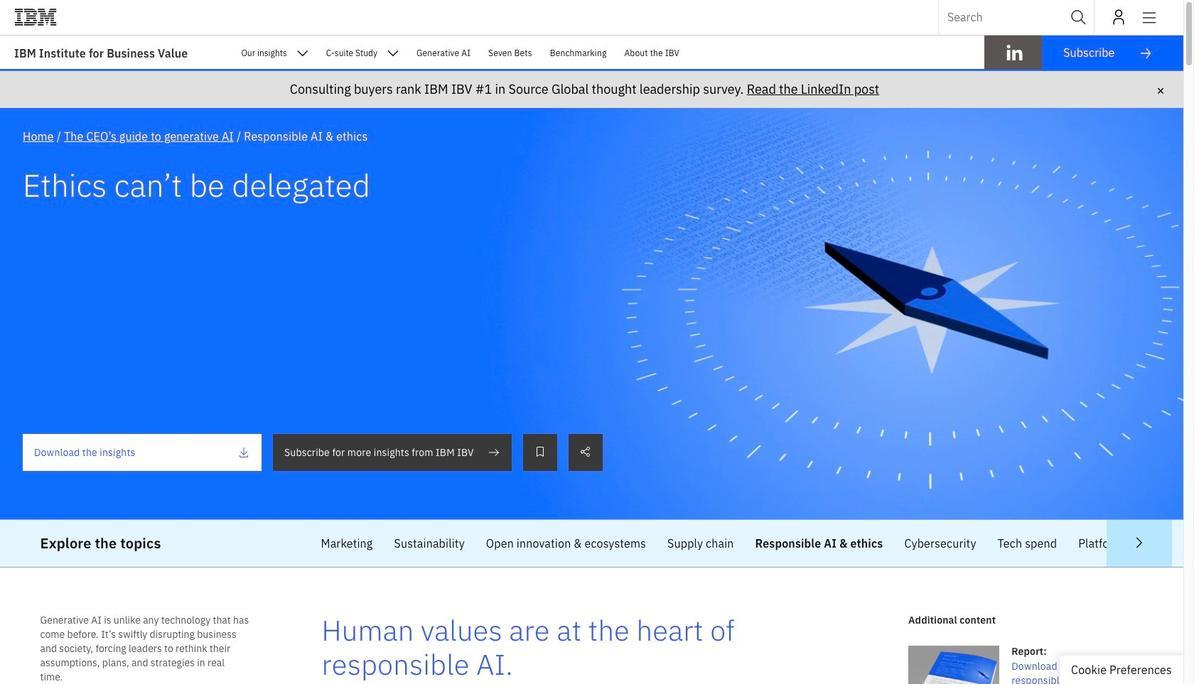 Task type: vqa. For each thing, say whether or not it's contained in the screenshot.
the tools Menu Bar
yes



Task type: describe. For each thing, give the bounding box(es) containing it.
menu bar inside __replace_me__ navigation
[[224, 36, 1184, 86]]

tools menu bar
[[1095, 0, 1157, 34]]

__replace_me__ navigation
[[0, 36, 1184, 108]]

Search text field
[[939, 0, 1095, 34]]



Task type: locate. For each thing, give the bounding box(es) containing it.
None search field
[[939, 0, 1095, 34]]

menu bar
[[224, 36, 1184, 86]]

ibm navigation
[[14, 0, 1184, 34]]



